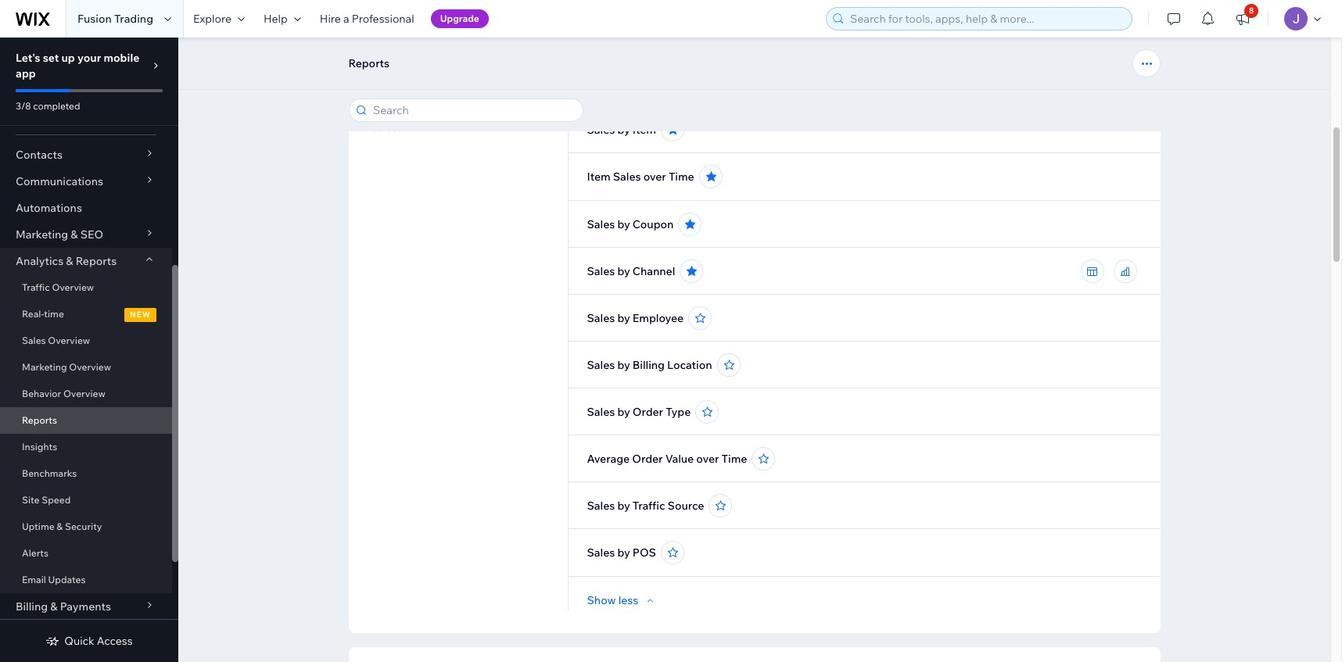 Task type: vqa. For each thing, say whether or not it's contained in the screenshot.
Overview related to Traffic Overview
yes



Task type: describe. For each thing, give the bounding box(es) containing it.
alerts
[[22, 548, 49, 559]]

sales overview
[[22, 335, 90, 347]]

new
[[130, 310, 151, 320]]

updates
[[48, 574, 86, 586]]

communications
[[16, 174, 103, 189]]

boost
[[499, 106, 528, 120]]

employee
[[633, 311, 684, 325]]

reports for reports link
[[22, 415, 57, 426]]

sales for sales by channel
[[587, 264, 615, 278]]

set
[[43, 51, 59, 65]]

email
[[22, 574, 46, 586]]

site
[[508, 92, 526, 106]]

type
[[666, 405, 691, 419]]

2 vertical spatial time
[[722, 452, 747, 466]]

fusion trading
[[77, 12, 153, 26]]

real-time
[[22, 308, 64, 320]]

upgrade button
[[431, 9, 489, 28]]

& for billing
[[50, 600, 57, 614]]

automations link
[[0, 195, 172, 221]]

analytics & reports button
[[0, 248, 172, 275]]

app
[[16, 66, 36, 81]]

Search field
[[368, 99, 578, 121]]

traffic overview link
[[0, 275, 172, 301]]

upgrade
[[440, 13, 479, 24]]

quick access button
[[46, 634, 133, 648]]

3/8 completed
[[16, 100, 80, 112]]

8
[[1249, 5, 1254, 16]]

new
[[435, 106, 456, 120]]

sales by order type
[[587, 405, 691, 419]]

by for traffic
[[617, 499, 630, 513]]

sales by traffic source
[[587, 499, 704, 513]]

2 order from the top
[[632, 452, 663, 466]]

up
[[61, 51, 75, 65]]

by for channel
[[617, 264, 630, 278]]

behavior overview
[[22, 388, 105, 400]]

explore
[[193, 12, 232, 26]]

sales for sales by coupon
[[587, 217, 615, 232]]

alerts link
[[0, 541, 172, 567]]

sales for sales by item
[[587, 123, 615, 137]]

sales for sales by employee
[[587, 311, 615, 325]]

your inside let's set up your mobile app
[[77, 51, 101, 65]]

mobile
[[104, 51, 140, 65]]

look
[[394, 106, 415, 120]]

by for employee
[[617, 311, 630, 325]]

sales.
[[372, 120, 400, 135]]

sales down sales by item
[[613, 170, 641, 184]]

insights link
[[0, 434, 172, 461]]

sales by channel
[[587, 264, 675, 278]]

1 horizontal spatial item
[[633, 123, 656, 137]]

on
[[467, 92, 480, 106]]

completed
[[33, 100, 80, 112]]

1 order from the top
[[633, 405, 663, 419]]

sales by coupon
[[587, 217, 674, 232]]

for
[[418, 106, 432, 120]]

8 button
[[1226, 0, 1260, 38]]

by for item
[[617, 123, 630, 137]]

& for uptime
[[57, 521, 63, 533]]

time
[[44, 308, 64, 320]]

payments
[[414, 92, 465, 106]]

uptime & security
[[22, 521, 102, 533]]

by for coupon
[[617, 217, 630, 232]]

show less button
[[587, 594, 657, 608]]

channel
[[633, 264, 675, 278]]

professional
[[352, 12, 414, 26]]

billing & payments button
[[0, 594, 172, 620]]

seo
[[80, 228, 103, 242]]

sales for sales by pos
[[587, 546, 615, 560]]

sales over time
[[587, 76, 668, 90]]

email updates
[[22, 574, 86, 586]]

site
[[22, 494, 40, 506]]

overview for behavior overview
[[63, 388, 105, 400]]

coupon
[[633, 217, 674, 232]]

site speed link
[[0, 487, 172, 514]]

marketing & seo button
[[0, 221, 172, 248]]

quick
[[64, 634, 94, 648]]

0 horizontal spatial item
[[587, 170, 611, 184]]

uptime & security link
[[0, 514, 172, 541]]

let's
[[16, 51, 40, 65]]

3/8
[[16, 100, 31, 112]]

access
[[97, 634, 133, 648]]

reports button
[[341, 52, 397, 75]]

your inside the sales analyze payments on your site and look for new ways to boost sales.
[[483, 92, 506, 106]]

fusion
[[77, 12, 112, 26]]

automations
[[16, 201, 82, 215]]

show less
[[587, 594, 639, 608]]

sales overview link
[[0, 328, 172, 354]]

real-
[[22, 308, 44, 320]]

analyze
[[372, 92, 412, 106]]

by for pos
[[617, 546, 630, 560]]

value
[[665, 452, 694, 466]]

benchmarks link
[[0, 461, 172, 487]]

average
[[587, 452, 630, 466]]



Task type: locate. For each thing, give the bounding box(es) containing it.
marketing for marketing overview
[[22, 361, 67, 373]]

1 vertical spatial item
[[587, 170, 611, 184]]

traffic left source
[[633, 499, 665, 513]]

2 horizontal spatial reports
[[348, 56, 390, 70]]

0 vertical spatial billing
[[633, 358, 665, 372]]

0 horizontal spatial over
[[617, 76, 640, 90]]

overview
[[52, 282, 94, 293], [48, 335, 90, 347], [69, 361, 111, 373], [63, 388, 105, 400]]

marketing & seo
[[16, 228, 103, 242]]

sales
[[372, 69, 408, 87], [587, 76, 615, 90], [587, 123, 615, 137], [613, 170, 641, 184], [587, 217, 615, 232], [587, 264, 615, 278], [587, 311, 615, 325], [22, 335, 46, 347], [587, 358, 615, 372], [587, 405, 615, 419], [587, 499, 615, 513], [587, 546, 615, 560]]

2 vertical spatial over
[[696, 452, 719, 466]]

sales down real-
[[22, 335, 46, 347]]

order left type
[[633, 405, 663, 419]]

by up sales by pos
[[617, 499, 630, 513]]

marketing up behavior
[[22, 361, 67, 373]]

& for analytics
[[66, 254, 73, 268]]

email updates link
[[0, 567, 172, 594]]

hire
[[320, 12, 341, 26]]

billing
[[633, 358, 665, 372], [16, 600, 48, 614]]

billing & payments
[[16, 600, 111, 614]]

marketing overview
[[22, 361, 111, 373]]

reports link
[[0, 408, 172, 434]]

& down marketing & seo on the top of page
[[66, 254, 73, 268]]

marketing
[[16, 228, 68, 242], [22, 361, 67, 373]]

time up sales by item
[[643, 76, 668, 90]]

8 by from the top
[[617, 546, 630, 560]]

4 by from the top
[[617, 311, 630, 325]]

0 horizontal spatial your
[[77, 51, 101, 65]]

over up coupon
[[644, 170, 666, 184]]

7 by from the top
[[617, 499, 630, 513]]

sales inside the sales analyze payments on your site and look for new ways to boost sales.
[[372, 69, 408, 87]]

1 horizontal spatial traffic
[[633, 499, 665, 513]]

overview for marketing overview
[[69, 361, 111, 373]]

1 vertical spatial over
[[644, 170, 666, 184]]

source
[[668, 499, 704, 513]]

0 vertical spatial reports
[[348, 56, 390, 70]]

sales down sales over time
[[587, 123, 615, 137]]

location
[[667, 358, 712, 372]]

benchmarks
[[22, 468, 77, 480]]

order left value
[[632, 452, 663, 466]]

let's set up your mobile app
[[16, 51, 140, 81]]

marketing inside popup button
[[16, 228, 68, 242]]

sales up average
[[587, 405, 615, 419]]

reports for the reports button
[[348, 56, 390, 70]]

speed
[[42, 494, 71, 506]]

& right uptime
[[57, 521, 63, 533]]

over
[[617, 76, 640, 90], [644, 170, 666, 184], [696, 452, 719, 466]]

& left the seo
[[71, 228, 78, 242]]

time right value
[[722, 452, 747, 466]]

sales for sales by order type
[[587, 405, 615, 419]]

reports
[[348, 56, 390, 70], [76, 254, 117, 268], [22, 415, 57, 426]]

1 horizontal spatial reports
[[76, 254, 117, 268]]

1 vertical spatial your
[[483, 92, 506, 106]]

Search for tools, apps, help & more... field
[[846, 8, 1127, 30]]

reports inside button
[[348, 56, 390, 70]]

1 horizontal spatial billing
[[633, 358, 665, 372]]

by for order
[[617, 405, 630, 419]]

order
[[633, 405, 663, 419], [632, 452, 663, 466]]

quick access
[[64, 634, 133, 648]]

0 horizontal spatial traffic
[[22, 282, 50, 293]]

hire a professional
[[320, 12, 414, 26]]

sales for sales by billing location
[[587, 358, 615, 372]]

by up average
[[617, 405, 630, 419]]

by
[[617, 123, 630, 137], [617, 217, 630, 232], [617, 264, 630, 278], [617, 311, 630, 325], [617, 358, 630, 372], [617, 405, 630, 419], [617, 499, 630, 513], [617, 546, 630, 560]]

sales for sales by traffic source
[[587, 499, 615, 513]]

your right on
[[483, 92, 506, 106]]

trading
[[114, 12, 153, 26]]

insights
[[22, 441, 57, 453]]

sales for sales over time
[[587, 76, 615, 90]]

item up the item sales over time
[[633, 123, 656, 137]]

0 vertical spatial traffic
[[22, 282, 50, 293]]

pos
[[633, 546, 656, 560]]

1 vertical spatial marketing
[[22, 361, 67, 373]]

security
[[65, 521, 102, 533]]

by left channel
[[617, 264, 630, 278]]

item
[[633, 123, 656, 137], [587, 170, 611, 184]]

0 vertical spatial order
[[633, 405, 663, 419]]

hire a professional link
[[310, 0, 424, 38]]

1 vertical spatial traffic
[[633, 499, 665, 513]]

1 vertical spatial order
[[632, 452, 663, 466]]

2 by from the top
[[617, 217, 630, 232]]

traffic
[[22, 282, 50, 293], [633, 499, 665, 513]]

behavior
[[22, 388, 61, 400]]

1 vertical spatial time
[[669, 170, 694, 184]]

contacts
[[16, 148, 63, 162]]

reports up the insights
[[22, 415, 57, 426]]

sales by billing location
[[587, 358, 712, 372]]

1 vertical spatial reports
[[76, 254, 117, 268]]

help button
[[254, 0, 310, 38]]

traffic inside sidebar element
[[22, 282, 50, 293]]

reports down the seo
[[76, 254, 117, 268]]

reports inside dropdown button
[[76, 254, 117, 268]]

traffic overview
[[22, 282, 94, 293]]

communications button
[[0, 168, 172, 195]]

overview for traffic overview
[[52, 282, 94, 293]]

to
[[486, 106, 496, 120]]

0 horizontal spatial reports
[[22, 415, 57, 426]]

sales up analyze
[[372, 69, 408, 87]]

5 by from the top
[[617, 358, 630, 372]]

your right up
[[77, 51, 101, 65]]

1 horizontal spatial over
[[644, 170, 666, 184]]

sales left channel
[[587, 264, 615, 278]]

overview down the marketing overview link
[[63, 388, 105, 400]]

marketing overview link
[[0, 354, 172, 381]]

0 vertical spatial time
[[643, 76, 668, 90]]

1 horizontal spatial your
[[483, 92, 506, 106]]

traffic down analytics
[[22, 282, 50, 293]]

sales for sales overview
[[22, 335, 46, 347]]

& inside dropdown button
[[66, 254, 73, 268]]

sales by item
[[587, 123, 656, 137]]

show
[[587, 594, 616, 608]]

billing left location
[[633, 358, 665, 372]]

by left employee
[[617, 311, 630, 325]]

over right value
[[696, 452, 719, 466]]

0 vertical spatial over
[[617, 76, 640, 90]]

over up sales by item
[[617, 76, 640, 90]]

1 by from the top
[[617, 123, 630, 137]]

and
[[372, 106, 391, 120]]

by down sales by employee
[[617, 358, 630, 372]]

sales down sales by employee
[[587, 358, 615, 372]]

overview down analytics & reports
[[52, 282, 94, 293]]

analytics & reports
[[16, 254, 117, 268]]

0 horizontal spatial billing
[[16, 600, 48, 614]]

item down sales by item
[[587, 170, 611, 184]]

& for marketing
[[71, 228, 78, 242]]

sales down sales by channel
[[587, 311, 615, 325]]

by down sales over time
[[617, 123, 630, 137]]

time up coupon
[[669, 170, 694, 184]]

payments
[[60, 600, 111, 614]]

overview up "marketing overview"
[[48, 335, 90, 347]]

sales inside "link"
[[22, 335, 46, 347]]

0 vertical spatial marketing
[[16, 228, 68, 242]]

3 by from the top
[[617, 264, 630, 278]]

sales by employee
[[587, 311, 684, 325]]

2 vertical spatial reports
[[22, 415, 57, 426]]

sales left pos
[[587, 546, 615, 560]]

site speed
[[22, 494, 71, 506]]

ways
[[458, 106, 483, 120]]

less
[[619, 594, 639, 608]]

sales up sales by item
[[587, 76, 615, 90]]

time
[[643, 76, 668, 90], [669, 170, 694, 184], [722, 452, 747, 466]]

help
[[264, 12, 288, 26]]

sales left coupon
[[587, 217, 615, 232]]

1 vertical spatial billing
[[16, 600, 48, 614]]

uptime
[[22, 521, 54, 533]]

0 vertical spatial your
[[77, 51, 101, 65]]

by left coupon
[[617, 217, 630, 232]]

average order value over time
[[587, 452, 747, 466]]

overview down sales overview "link"
[[69, 361, 111, 373]]

0 vertical spatial item
[[633, 123, 656, 137]]

sales by pos
[[587, 546, 656, 560]]

marketing up analytics
[[16, 228, 68, 242]]

sales for sales analyze payments on your site and look for new ways to boost sales.
[[372, 69, 408, 87]]

sales down average
[[587, 499, 615, 513]]

overview for sales overview
[[48, 335, 90, 347]]

reports up analyze
[[348, 56, 390, 70]]

sales analyze payments on your site and look for new ways to boost sales.
[[372, 69, 528, 135]]

overview inside "link"
[[48, 335, 90, 347]]

billing inside popup button
[[16, 600, 48, 614]]

item sales over time
[[587, 170, 694, 184]]

behavior overview link
[[0, 381, 172, 408]]

& down "email updates"
[[50, 600, 57, 614]]

contacts button
[[0, 142, 172, 168]]

2 horizontal spatial over
[[696, 452, 719, 466]]

by left pos
[[617, 546, 630, 560]]

by for billing
[[617, 358, 630, 372]]

analytics
[[16, 254, 64, 268]]

marketing for marketing & seo
[[16, 228, 68, 242]]

6 by from the top
[[617, 405, 630, 419]]

sidebar element
[[0, 38, 178, 663]]

your
[[77, 51, 101, 65], [483, 92, 506, 106]]

billing down email
[[16, 600, 48, 614]]



